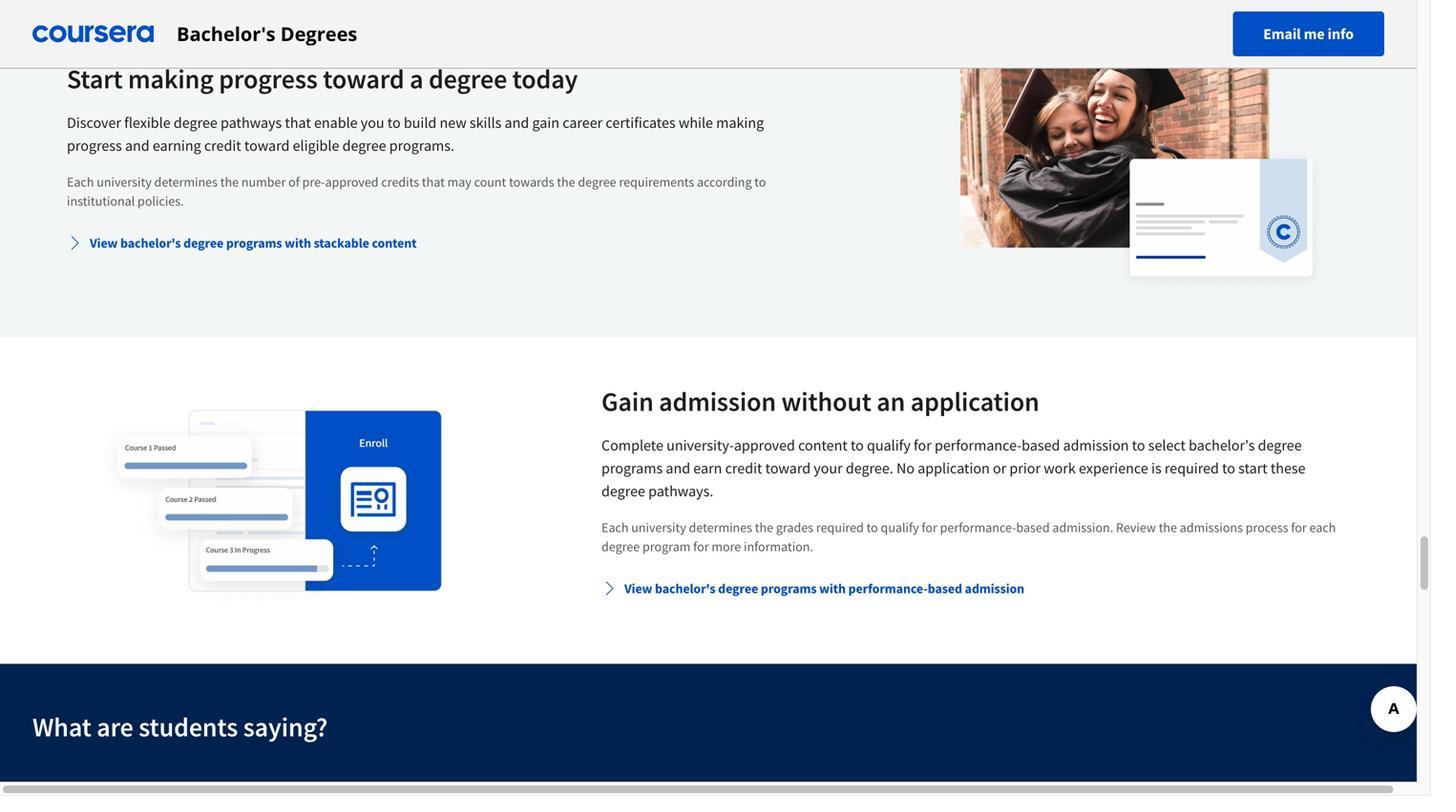 Task type: locate. For each thing, give the bounding box(es) containing it.
2 horizontal spatial toward
[[766, 459, 811, 478]]

university inside each university determines the number of pre-approved credits that may count towards the degree requirements according to institutional policies.
[[97, 173, 152, 191]]

determines inside each university determines the grades required to qualify for performance-based admission. review the admissions process for each degree program for more information.
[[689, 519, 753, 536]]

1 vertical spatial based
[[1017, 519, 1050, 536]]

bachelor's
[[120, 234, 181, 252], [1189, 436, 1255, 455], [655, 580, 716, 597]]

0 horizontal spatial making
[[128, 62, 214, 96]]

2 vertical spatial performance-
[[849, 580, 928, 597]]

making up flexible
[[128, 62, 214, 96]]

0 vertical spatial application
[[911, 385, 1040, 418]]

application left or
[[918, 459, 990, 478]]

credit down pathways
[[204, 136, 241, 155]]

based up "prior"
[[1022, 436, 1060, 455]]

1 vertical spatial progress
[[67, 136, 122, 155]]

0 horizontal spatial and
[[125, 136, 150, 155]]

discover flexible degree pathways that enable you to build new skills and gain career certificates while making progress and earning credit toward eligible degree programs.
[[67, 113, 764, 155]]

1 horizontal spatial determines
[[689, 519, 753, 536]]

0 vertical spatial performance-
[[935, 436, 1022, 455]]

1 vertical spatial making
[[716, 113, 764, 132]]

1 horizontal spatial with
[[820, 580, 846, 597]]

each inside each university determines the number of pre-approved credits that may count towards the degree requirements according to institutional policies.
[[67, 173, 94, 191]]

required down select
[[1165, 459, 1219, 478]]

credit
[[204, 136, 241, 155], [725, 459, 763, 478]]

saying?
[[243, 711, 328, 744]]

0 vertical spatial based
[[1022, 436, 1060, 455]]

view
[[90, 234, 118, 252], [625, 580, 653, 597]]

email me info button
[[1233, 11, 1385, 56]]

qualify down no
[[881, 519, 919, 536]]

0 vertical spatial bachelor's
[[120, 234, 181, 252]]

qualify
[[867, 436, 911, 455], [881, 519, 919, 536]]

1 horizontal spatial toward
[[323, 62, 405, 96]]

degree inside each university determines the grades required to qualify for performance-based admission. review the admissions process for each degree program for more information.
[[602, 538, 640, 555]]

university up institutional
[[97, 173, 152, 191]]

0 vertical spatial required
[[1165, 459, 1219, 478]]

1 horizontal spatial content
[[798, 436, 848, 455]]

degree up new
[[429, 62, 507, 96]]

content right stackable at left top
[[372, 234, 417, 252]]

degree down policies.
[[184, 234, 224, 252]]

build
[[404, 113, 437, 132]]

degree left 'program'
[[602, 538, 640, 555]]

1 horizontal spatial credit
[[725, 459, 763, 478]]

0 vertical spatial that
[[285, 113, 311, 132]]

2 horizontal spatial bachelor's
[[1189, 436, 1255, 455]]

and
[[505, 113, 529, 132], [125, 136, 150, 155], [666, 459, 691, 478]]

1 vertical spatial with
[[820, 580, 846, 597]]

2 horizontal spatial and
[[666, 459, 691, 478]]

2 horizontal spatial programs
[[761, 580, 817, 597]]

email me info
[[1264, 24, 1354, 43]]

1 horizontal spatial programs
[[602, 459, 663, 478]]

the right review
[[1159, 519, 1178, 536]]

based inside dropdown button
[[928, 580, 963, 597]]

application
[[911, 385, 1040, 418], [918, 459, 990, 478]]

toward up you
[[323, 62, 405, 96]]

0 horizontal spatial determines
[[154, 173, 218, 191]]

start making progress toward a degree today
[[67, 62, 578, 96]]

count
[[474, 173, 506, 191]]

programs inside view bachelor's degree programs with stackable content dropdown button
[[226, 234, 282, 252]]

1 vertical spatial qualify
[[881, 519, 919, 536]]

0 vertical spatial each
[[67, 173, 94, 191]]

0 horizontal spatial view
[[90, 234, 118, 252]]

and down flexible
[[125, 136, 150, 155]]

required
[[1165, 459, 1219, 478], [816, 519, 864, 536]]

2 vertical spatial toward
[[766, 459, 811, 478]]

0 horizontal spatial programs
[[226, 234, 282, 252]]

0 horizontal spatial content
[[372, 234, 417, 252]]

content up your
[[798, 436, 848, 455]]

view down institutional
[[90, 234, 118, 252]]

0 horizontal spatial university
[[97, 173, 152, 191]]

complete
[[602, 436, 664, 455]]

content
[[372, 234, 417, 252], [798, 436, 848, 455]]

to up degree.
[[851, 436, 864, 455]]

flexible
[[124, 113, 171, 132]]

you
[[361, 113, 384, 132]]

toward inside complete university-approved content to qualify for performance-based admission to select bachelor's degree programs and earn credit toward your degree. no application or prior work experience is required to start these degree pathways.
[[766, 459, 811, 478]]

view bachelor's degree programs with stackable content button
[[59, 226, 424, 260]]

1 vertical spatial bachelor's
[[1189, 436, 1255, 455]]

0 vertical spatial progress
[[219, 62, 318, 96]]

0 vertical spatial determines
[[154, 173, 218, 191]]

0 vertical spatial programs
[[226, 234, 282, 252]]

your
[[814, 459, 843, 478]]

application up complete university-approved content to qualify for performance-based admission to select bachelor's degree programs and earn credit toward your degree. no application or prior work experience is required to start these degree pathways. at the bottom of the page
[[911, 385, 1040, 418]]

1 horizontal spatial approved
[[734, 436, 795, 455]]

1 vertical spatial performance-
[[940, 519, 1017, 536]]

the left number
[[220, 173, 239, 191]]

determines
[[154, 173, 218, 191], [689, 519, 753, 536]]

to down degree.
[[867, 519, 878, 536]]

making inside discover flexible degree pathways that enable you to build new skills and gain career certificates while making progress and earning credit toward eligible degree programs.
[[716, 113, 764, 132]]

and left gain
[[505, 113, 529, 132]]

while
[[679, 113, 713, 132]]

0 horizontal spatial progress
[[67, 136, 122, 155]]

university inside each university determines the grades required to qualify for performance-based admission. review the admissions process for each degree program for more information.
[[631, 519, 686, 536]]

approved left credits
[[325, 173, 379, 191]]

1 vertical spatial programs
[[602, 459, 663, 478]]

view for start
[[90, 234, 118, 252]]

0 horizontal spatial bachelor's
[[120, 234, 181, 252]]

0 vertical spatial with
[[285, 234, 311, 252]]

0 horizontal spatial each
[[67, 173, 94, 191]]

without
[[782, 385, 872, 418]]

2 vertical spatial bachelor's
[[655, 580, 716, 597]]

admissions
[[1180, 519, 1243, 536]]

an
[[877, 385, 906, 418]]

0 vertical spatial content
[[372, 234, 417, 252]]

0 vertical spatial qualify
[[867, 436, 911, 455]]

based inside complete university-approved content to qualify for performance-based admission to select bachelor's degree programs and earn credit toward your degree. no application or prior work experience is required to start these degree pathways.
[[1022, 436, 1060, 455]]

according
[[697, 173, 752, 191]]

degree
[[429, 62, 507, 96], [174, 113, 218, 132], [342, 136, 386, 155], [578, 173, 617, 191], [184, 234, 224, 252], [1258, 436, 1302, 455], [602, 482, 646, 501], [602, 538, 640, 555], [718, 580, 758, 597]]

with for progress
[[285, 234, 311, 252]]

degree.
[[846, 459, 894, 478]]

1 vertical spatial determines
[[689, 519, 753, 536]]

approved down gain admission without an application
[[734, 436, 795, 455]]

that up eligible
[[285, 113, 311, 132]]

1 horizontal spatial bachelor's
[[655, 580, 716, 597]]

progress down bachelor's degrees
[[219, 62, 318, 96]]

start
[[1239, 459, 1268, 478]]

0 horizontal spatial approved
[[325, 173, 379, 191]]

for
[[914, 436, 932, 455], [922, 519, 938, 536], [1292, 519, 1307, 536], [693, 538, 709, 555]]

1 vertical spatial approved
[[734, 436, 795, 455]]

view bachelor's degree programs with performance-based admission button
[[594, 572, 1032, 606]]

bachelor's down policies.
[[120, 234, 181, 252]]

view down 'program'
[[625, 580, 653, 597]]

required right the grades
[[816, 519, 864, 536]]

approved
[[325, 173, 379, 191], [734, 436, 795, 455]]

each
[[67, 173, 94, 191], [602, 519, 629, 536]]

0 vertical spatial approved
[[325, 173, 379, 191]]

determines for admission
[[689, 519, 753, 536]]

programs down complete
[[602, 459, 663, 478]]

programs for making
[[226, 234, 282, 252]]

1 horizontal spatial admission
[[965, 580, 1025, 597]]

view bachelor's degree programs with performance-based admission
[[625, 580, 1025, 597]]

what are students saying?
[[32, 711, 328, 744]]

gain admission without an application
[[602, 385, 1040, 418]]

determines up policies.
[[154, 173, 218, 191]]

0 horizontal spatial required
[[816, 519, 864, 536]]

0 vertical spatial university
[[97, 173, 152, 191]]

progress
[[219, 62, 318, 96], [67, 136, 122, 155]]

credit inside complete university-approved content to qualify for performance-based admission to select bachelor's degree programs and earn credit toward your degree. no application or prior work experience is required to start these degree pathways.
[[725, 459, 763, 478]]

university
[[97, 173, 152, 191], [631, 519, 686, 536]]

0 vertical spatial toward
[[323, 62, 405, 96]]

that
[[285, 113, 311, 132], [422, 173, 445, 191]]

determines inside each university determines the number of pre-approved credits that may count towards the degree requirements according to institutional policies.
[[154, 173, 218, 191]]

based inside each university determines the grades required to qualify for performance-based admission. review the admissions process for each degree program for more information.
[[1017, 519, 1050, 536]]

1 vertical spatial view
[[625, 580, 653, 597]]

1 vertical spatial application
[[918, 459, 990, 478]]

0 horizontal spatial with
[[285, 234, 311, 252]]

for up no
[[914, 436, 932, 455]]

to inside discover flexible degree pathways that enable you to build new skills and gain career certificates while making progress and earning credit toward eligible degree programs.
[[388, 113, 401, 132]]

2 vertical spatial admission
[[965, 580, 1025, 597]]

earning
[[153, 136, 201, 155]]

application inside complete university-approved content to qualify for performance-based admission to select bachelor's degree programs and earn credit toward your degree. no application or prior work experience is required to start these degree pathways.
[[918, 459, 990, 478]]

students
[[139, 711, 238, 744]]

performance- inside complete university-approved content to qualify for performance-based admission to select bachelor's degree programs and earn credit toward your degree. no application or prior work experience is required to start these degree pathways.
[[935, 436, 1022, 455]]

2 horizontal spatial admission
[[1063, 436, 1129, 455]]

with inside 'view bachelor's degree programs with performance-based admission' dropdown button
[[820, 580, 846, 597]]

admission up university-
[[659, 385, 776, 418]]

university up 'program'
[[631, 519, 686, 536]]

performance-
[[935, 436, 1022, 455], [940, 519, 1017, 536], [849, 580, 928, 597]]

each down complete
[[602, 519, 629, 536]]

toward
[[323, 62, 405, 96], [244, 136, 290, 155], [766, 459, 811, 478]]

0 vertical spatial admission
[[659, 385, 776, 418]]

making right 'while' at the top
[[716, 113, 764, 132]]

degree up these
[[1258, 436, 1302, 455]]

1 vertical spatial content
[[798, 436, 848, 455]]

progress down discover
[[67, 136, 122, 155]]

bachelor's down 'program'
[[655, 580, 716, 597]]

with inside view bachelor's degree programs with stackable content dropdown button
[[285, 234, 311, 252]]

toward down pathways
[[244, 136, 290, 155]]

2 vertical spatial and
[[666, 459, 691, 478]]

determines up the more
[[689, 519, 753, 536]]

0 vertical spatial and
[[505, 113, 529, 132]]

number
[[241, 173, 286, 191]]

1 horizontal spatial and
[[505, 113, 529, 132]]

for left the more
[[693, 538, 709, 555]]

1 horizontal spatial university
[[631, 519, 686, 536]]

1 horizontal spatial required
[[1165, 459, 1219, 478]]

based
[[1022, 436, 1060, 455], [1017, 519, 1050, 536], [928, 580, 963, 597]]

institutional
[[67, 192, 135, 210]]

to right you
[[388, 113, 401, 132]]

programs down information.
[[761, 580, 817, 597]]

based left admission.
[[1017, 519, 1050, 536]]

credits
[[381, 173, 419, 191]]

1 vertical spatial that
[[422, 173, 445, 191]]

to
[[388, 113, 401, 132], [755, 173, 766, 191], [851, 436, 864, 455], [1132, 436, 1146, 455], [1223, 459, 1236, 478], [867, 519, 878, 536]]

and up pathways.
[[666, 459, 691, 478]]

0 vertical spatial view
[[90, 234, 118, 252]]

what
[[32, 711, 91, 744]]

1 horizontal spatial that
[[422, 173, 445, 191]]

each inside each university determines the grades required to qualify for performance-based admission. review the admissions process for each degree program for more information.
[[602, 519, 629, 536]]

0 horizontal spatial toward
[[244, 136, 290, 155]]

1 vertical spatial toward
[[244, 136, 290, 155]]

programs inside 'view bachelor's degree programs with performance-based admission' dropdown button
[[761, 580, 817, 597]]

admission up the experience
[[1063, 436, 1129, 455]]

pathways
[[221, 113, 282, 132]]

2 vertical spatial programs
[[761, 580, 817, 597]]

pathways.
[[649, 482, 714, 501]]

1 horizontal spatial making
[[716, 113, 764, 132]]

degree down the more
[[718, 580, 758, 597]]

toward left your
[[766, 459, 811, 478]]

programs
[[226, 234, 282, 252], [602, 459, 663, 478], [761, 580, 817, 597]]

based down each university determines the grades required to qualify for performance-based admission. review the admissions process for each degree program for more information.
[[928, 580, 963, 597]]

content inside complete university-approved content to qualify for performance-based admission to select bachelor's degree programs and earn credit toward your degree. no application or prior work experience is required to start these degree pathways.
[[798, 436, 848, 455]]

with
[[285, 234, 311, 252], [820, 580, 846, 597]]

and inside complete university-approved content to qualify for performance-based admission to select bachelor's degree programs and earn credit toward your degree. no application or prior work experience is required to start these degree pathways.
[[666, 459, 691, 478]]

earn credit image
[[933, 42, 1340, 292]]

to left start
[[1223, 459, 1236, 478]]

1 vertical spatial required
[[816, 519, 864, 536]]

bachelor's up start
[[1189, 436, 1255, 455]]

0 horizontal spatial that
[[285, 113, 311, 132]]

with for without
[[820, 580, 846, 597]]

qualify inside complete university-approved content to qualify for performance-based admission to select bachelor's degree programs and earn credit toward your degree. no application or prior work experience is required to start these degree pathways.
[[867, 436, 911, 455]]

degree inside view bachelor's degree programs with stackable content dropdown button
[[184, 234, 224, 252]]

each up institutional
[[67, 173, 94, 191]]

1 vertical spatial university
[[631, 519, 686, 536]]

the
[[220, 173, 239, 191], [557, 173, 575, 191], [755, 519, 774, 536], [1159, 519, 1178, 536]]

admission
[[659, 385, 776, 418], [1063, 436, 1129, 455], [965, 580, 1025, 597]]

1 horizontal spatial each
[[602, 519, 629, 536]]

1 vertical spatial credit
[[725, 459, 763, 478]]

bachelor's inside complete university-approved content to qualify for performance-based admission to select bachelor's degree programs and earn credit toward your degree. no application or prior work experience is required to start these degree pathways.
[[1189, 436, 1255, 455]]

0 horizontal spatial credit
[[204, 136, 241, 155]]

1 horizontal spatial view
[[625, 580, 653, 597]]

1 vertical spatial admission
[[1063, 436, 1129, 455]]

required inside complete university-approved content to qualify for performance-based admission to select bachelor's degree programs and earn credit toward your degree. no application or prior work experience is required to start these degree pathways.
[[1165, 459, 1219, 478]]

degree left 'requirements'
[[578, 173, 617, 191]]

that inside discover flexible degree pathways that enable you to build new skills and gain career certificates while making progress and earning credit toward eligible degree programs.
[[285, 113, 311, 132]]

credit right 'earn'
[[725, 459, 763, 478]]

process
[[1246, 519, 1289, 536]]

to right "according"
[[755, 173, 766, 191]]

are
[[97, 711, 133, 744]]

admission down each university determines the grades required to qualify for performance-based admission. review the admissions process for each degree program for more information.
[[965, 580, 1025, 597]]

approved inside complete university-approved content to qualify for performance-based admission to select bachelor's degree programs and earn credit toward your degree. no application or prior work experience is required to start these degree pathways.
[[734, 436, 795, 455]]

qualify up no
[[867, 436, 911, 455]]

for left each at right
[[1292, 519, 1307, 536]]

0 horizontal spatial admission
[[659, 385, 776, 418]]

that left 'may'
[[422, 173, 445, 191]]

2 vertical spatial based
[[928, 580, 963, 597]]

0 vertical spatial credit
[[204, 136, 241, 155]]

more
[[712, 538, 741, 555]]

for down complete university-approved content to qualify for performance-based admission to select bachelor's degree programs and earn credit toward your degree. no application or prior work experience is required to start these degree pathways. at the bottom of the page
[[922, 519, 938, 536]]

1 vertical spatial each
[[602, 519, 629, 536]]

requirements
[[619, 173, 695, 191]]

programs down number
[[226, 234, 282, 252]]

making
[[128, 62, 214, 96], [716, 113, 764, 132]]



Task type: vqa. For each thing, say whether or not it's contained in the screenshot.
the top coursera
no



Task type: describe. For each thing, give the bounding box(es) containing it.
new
[[440, 113, 467, 132]]

required inside each university determines the grades required to qualify for performance-based admission. review the admissions process for each degree program for more information.
[[816, 519, 864, 536]]

coursera image
[[32, 19, 154, 49]]

programs.
[[389, 136, 455, 155]]

each university determines the number of pre-approved credits that may count towards the degree requirements according to institutional policies.
[[67, 173, 766, 210]]

admission.
[[1053, 519, 1114, 536]]

information.
[[744, 538, 814, 555]]

certificates
[[606, 113, 676, 132]]

a
[[410, 62, 424, 96]]

eligible
[[293, 136, 339, 155]]

bachelor's degrees
[[177, 21, 358, 47]]

towards
[[509, 173, 554, 191]]

program
[[643, 538, 691, 555]]

career
[[563, 113, 603, 132]]

bachelor's for gain admission without an application
[[655, 580, 716, 597]]

me
[[1304, 24, 1325, 43]]

performance- inside dropdown button
[[849, 580, 928, 597]]

no
[[897, 459, 915, 478]]

prior
[[1010, 459, 1041, 478]]

work
[[1044, 459, 1076, 478]]

credit inside discover flexible degree pathways that enable you to build new skills and gain career certificates while making progress and earning credit toward eligible degree programs.
[[204, 136, 241, 155]]

gain
[[602, 385, 654, 418]]

1 vertical spatial and
[[125, 136, 150, 155]]

that inside each university determines the number of pre-approved credits that may count towards the degree requirements according to institutional policies.
[[422, 173, 445, 191]]

0 vertical spatial making
[[128, 62, 214, 96]]

to inside each university determines the grades required to qualify for performance-based admission. review the admissions process for each degree program for more information.
[[867, 519, 878, 536]]

university for admission
[[631, 519, 686, 536]]

bachelor's
[[177, 21, 276, 47]]

may
[[448, 173, 472, 191]]

enable
[[314, 113, 358, 132]]

the right towards
[[557, 173, 575, 191]]

each university determines the grades required to qualify for performance-based admission. review the admissions process for each degree program for more information.
[[602, 519, 1336, 555]]

performance- inside each university determines the grades required to qualify for performance-based admission. review the admissions process for each degree program for more information.
[[940, 519, 1017, 536]]

degree inside each university determines the number of pre-approved credits that may count towards the degree requirements according to institutional policies.
[[578, 173, 617, 191]]

policies.
[[138, 192, 184, 210]]

programs inside complete university-approved content to qualify for performance-based admission to select bachelor's degree programs and earn credit toward your degree. no application or prior work experience is required to start these degree pathways.
[[602, 459, 663, 478]]

or
[[993, 459, 1007, 478]]

university-
[[667, 436, 734, 455]]

grades
[[776, 519, 814, 536]]

degree down you
[[342, 136, 386, 155]]

approved inside each university determines the number of pre-approved credits that may count towards the degree requirements according to institutional policies.
[[325, 173, 379, 191]]

performance based admissions image
[[77, 383, 484, 618]]

stackable
[[314, 234, 369, 252]]

programs for admission
[[761, 580, 817, 597]]

degrees
[[281, 21, 358, 47]]

view for gain
[[625, 580, 653, 597]]

complete university-approved content to qualify for performance-based admission to select bachelor's degree programs and earn credit toward your degree. no application or prior work experience is required to start these degree pathways.
[[602, 436, 1306, 501]]

view bachelor's degree programs with stackable content
[[90, 234, 417, 252]]

admission inside dropdown button
[[965, 580, 1025, 597]]

university for making
[[97, 173, 152, 191]]

degree up the earning
[[174, 113, 218, 132]]

for inside complete university-approved content to qualify for performance-based admission to select bachelor's degree programs and earn credit toward your degree. no application or prior work experience is required to start these degree pathways.
[[914, 436, 932, 455]]

each
[[1310, 519, 1336, 536]]

bachelor's for start making progress toward a degree today
[[120, 234, 181, 252]]

each for gain admission without an application
[[602, 519, 629, 536]]

pre-
[[302, 173, 325, 191]]

qualify inside each university determines the grades required to qualify for performance-based admission. review the admissions process for each degree program for more information.
[[881, 519, 919, 536]]

degree down complete
[[602, 482, 646, 501]]

of
[[289, 173, 300, 191]]

is
[[1152, 459, 1162, 478]]

today
[[513, 62, 578, 96]]

progress inside discover flexible degree pathways that enable you to build new skills and gain career certificates while making progress and earning credit toward eligible degree programs.
[[67, 136, 122, 155]]

email
[[1264, 24, 1301, 43]]

degree inside 'view bachelor's degree programs with performance-based admission' dropdown button
[[718, 580, 758, 597]]

info
[[1328, 24, 1354, 43]]

these
[[1271, 459, 1306, 478]]

to left select
[[1132, 436, 1146, 455]]

earn
[[694, 459, 722, 478]]

admission inside complete university-approved content to qualify for performance-based admission to select bachelor's degree programs and earn credit toward your degree. no application or prior work experience is required to start these degree pathways.
[[1063, 436, 1129, 455]]

start
[[67, 62, 123, 96]]

the up information.
[[755, 519, 774, 536]]

determines for making
[[154, 173, 218, 191]]

select
[[1149, 436, 1186, 455]]

discover
[[67, 113, 121, 132]]

toward inside discover flexible degree pathways that enable you to build new skills and gain career certificates while making progress and earning credit toward eligible degree programs.
[[244, 136, 290, 155]]

content inside dropdown button
[[372, 234, 417, 252]]

experience
[[1079, 459, 1149, 478]]

to inside each university determines the number of pre-approved credits that may count towards the degree requirements according to institutional policies.
[[755, 173, 766, 191]]

review
[[1116, 519, 1156, 536]]

gain
[[532, 113, 560, 132]]

skills
[[470, 113, 502, 132]]

each for start making progress toward a degree today
[[67, 173, 94, 191]]

1 horizontal spatial progress
[[219, 62, 318, 96]]



